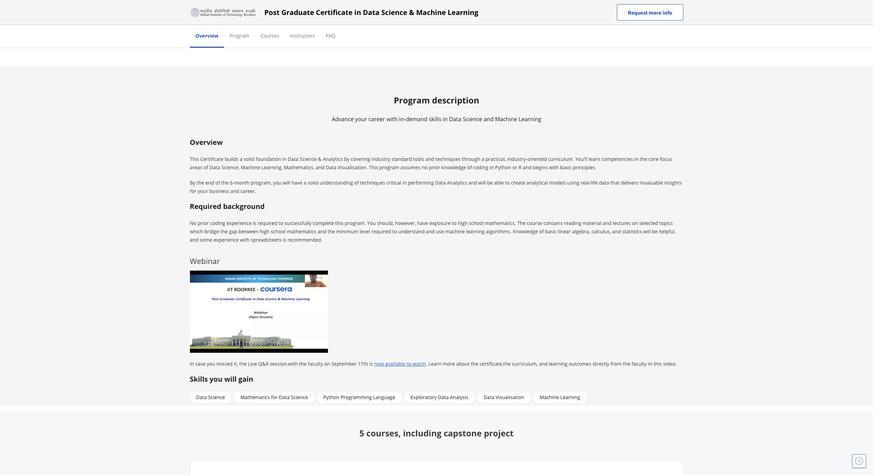 Task type: locate. For each thing, give the bounding box(es) containing it.
analytics inside this certificate builds a solid foundation in data science & analytics by covering industry standard tools and techniques through a practical, industry-oriented curriculum. you'll learn competencies in the core focus areas of data science, machine learning, mathematics, and data visualisation. this program assumes no prior knowledge of coding in python or r and begins with basic principles.
[[323, 156, 343, 163]]

0 vertical spatial industry
[[307, 5, 326, 12]]

create
[[512, 180, 526, 186]]

high up 'machine'
[[458, 220, 468, 227]]

analytics left by
[[323, 156, 343, 163]]

1 horizontal spatial faculty
[[632, 361, 647, 368]]

1 vertical spatial coding
[[210, 220, 225, 227]]

0 horizontal spatial have
[[292, 180, 303, 186]]

an
[[282, 5, 288, 12]]

of down the through
[[468, 164, 472, 171]]

webinar
[[190, 256, 220, 267]]

solid
[[244, 156, 255, 163], [308, 180, 319, 186]]

1 horizontal spatial program
[[394, 95, 430, 106]]

a inside by the end of the 6-month program, you will have a solid understanding of techniques critical in performing data analytics and will be able to create analytical models using real-life data that delivers invaluable insights for your business and career.
[[304, 180, 307, 186]]

1 vertical spatial high
[[260, 229, 270, 235]]

techniques
[[436, 156, 461, 163], [361, 180, 386, 186]]

is right "spreadsheets"
[[283, 237, 287, 244]]

coding up bridge
[[210, 220, 225, 227]]

have up understand
[[418, 220, 429, 227]]

2 horizontal spatial is
[[370, 361, 373, 368]]

0 horizontal spatial faculty
[[308, 361, 323, 368]]

your left new
[[236, 5, 247, 12]]

to left successfully
[[279, 220, 284, 227]]

0 horizontal spatial coding
[[210, 220, 225, 227]]

1 vertical spatial be
[[653, 229, 658, 235]]

learning,
[[262, 164, 283, 171]]

1 horizontal spatial this
[[654, 361, 663, 368]]

your down end
[[198, 188, 208, 195]]

1 horizontal spatial your
[[236, 5, 247, 12]]

basic inside this certificate builds a solid foundation in data science & analytics by covering industry standard tools and techniques through a practical, industry-oriented curriculum. you'll learn competencies in the core focus areas of data science, machine learning, mathematics, and data visualisation. this program assumes no prior knowledge of coding in python or r and begins with basic principles.
[[561, 164, 572, 171]]

0 vertical spatial you
[[273, 180, 282, 186]]

skills
[[259, 5, 270, 12], [429, 115, 442, 123]]

1 horizontal spatial learning
[[519, 115, 542, 123]]

this up "areas"
[[190, 156, 199, 163]]

0 horizontal spatial analytics
[[323, 156, 343, 163]]

solid inside this certificate builds a solid foundation in data science & analytics by covering industry standard tools and techniques through a practical, industry-oriented curriculum. you'll learn competencies in the core focus areas of data science, machine learning, mathematics, and data visualisation. this program assumes no prior knowledge of coding in python or r and begins with basic principles.
[[244, 156, 255, 163]]

2 vertical spatial learning
[[561, 395, 581, 401]]

1 vertical spatial python
[[324, 395, 340, 401]]

linear
[[558, 229, 571, 235]]

selected
[[640, 220, 659, 227]]

1 vertical spatial skills
[[429, 115, 442, 123]]

skills right new
[[259, 5, 270, 12]]

1 horizontal spatial basic
[[561, 164, 572, 171]]

program link
[[230, 32, 250, 39]]

is left now
[[370, 361, 373, 368]]

1 horizontal spatial &
[[410, 8, 415, 17]]

0 vertical spatial python
[[496, 164, 512, 171]]

the left gap
[[220, 229, 228, 235]]

0 vertical spatial techniques
[[436, 156, 461, 163]]

basic down contains
[[546, 229, 557, 235]]

prior
[[429, 164, 441, 171], [198, 220, 209, 227]]

using
[[568, 180, 580, 186]]

that
[[611, 180, 620, 186]]

0 vertical spatial coding
[[474, 164, 489, 171]]

your left career
[[356, 115, 367, 123]]

core
[[649, 156, 659, 163]]

program up demand at the left of page
[[394, 95, 430, 106]]

experience up gap
[[227, 220, 252, 227]]

critical
[[387, 180, 402, 186]]

0 vertical spatial program
[[230, 32, 250, 39]]

certificate inside this certificate builds a solid foundation in data science & analytics by covering industry standard tools and techniques through a practical, industry-oriented curriculum. you'll learn competencies in the core focus areas of data science, machine learning, mathematics, and data visualisation. this program assumes no prior knowledge of coding in python or r and begins with basic principles.
[[201, 156, 224, 163]]

2 vertical spatial your
[[198, 188, 208, 195]]

course
[[527, 220, 543, 227]]

1 vertical spatial have
[[418, 220, 429, 227]]

0 vertical spatial overview
[[196, 32, 219, 39]]

1 horizontal spatial python
[[496, 164, 512, 171]]

month
[[235, 180, 250, 186]]

coding down the through
[[474, 164, 489, 171]]

1 horizontal spatial for
[[271, 395, 278, 401]]

outcomes
[[569, 361, 592, 368]]

data science
[[196, 395, 225, 401]]

1 vertical spatial this
[[654, 361, 663, 368]]

techniques inside by the end of the 6-month program, you will have a solid understanding of techniques critical in performing data analytics and will be able to create analytical models using real-life data that delivers invaluable insights for your business and career.
[[361, 180, 386, 186]]

program down indian institute of technology, roorkee image
[[230, 32, 250, 39]]

0 horizontal spatial project
[[327, 5, 343, 12]]

a down mathematics, at the top left of page
[[304, 180, 307, 186]]

this down the covering
[[369, 164, 379, 171]]

techniques up knowledge
[[436, 156, 461, 163]]

0 vertical spatial analytics
[[323, 156, 343, 163]]

0 horizontal spatial this
[[190, 156, 199, 163]]

have
[[292, 180, 303, 186], [418, 220, 429, 227]]

industry up program
[[372, 156, 391, 163]]

1 horizontal spatial this
[[369, 164, 379, 171]]

1 horizontal spatial solid
[[308, 180, 319, 186]]

recommended.
[[288, 237, 323, 244]]

a
[[240, 156, 243, 163], [482, 156, 485, 163], [304, 180, 307, 186]]

1 horizontal spatial a
[[304, 180, 307, 186]]

1 vertical spatial industry
[[372, 156, 391, 163]]

of right end
[[216, 180, 220, 186]]

showcase
[[212, 5, 235, 12]]

certificate up faq link
[[316, 8, 353, 17]]

0 vertical spatial for
[[190, 188, 197, 195]]

0 horizontal spatial certificate
[[201, 156, 224, 163]]

0 horizontal spatial solid
[[244, 156, 255, 163]]

1 vertical spatial program
[[394, 95, 430, 106]]

data
[[363, 8, 380, 17], [450, 115, 462, 123], [288, 156, 299, 163], [210, 164, 220, 171], [326, 164, 337, 171], [436, 180, 446, 186], [196, 395, 207, 401], [279, 395, 290, 401], [438, 395, 449, 401], [484, 395, 495, 401]]

you right program,
[[273, 180, 282, 186]]

be inside by the end of the 6-month program, you will have a solid understanding of techniques critical in performing data analytics and will be able to create analytical models using real-life data that delivers invaluable insights for your business and career.
[[488, 180, 493, 186]]

to down should,
[[393, 229, 397, 235]]

1 vertical spatial is
[[283, 237, 287, 244]]

experience down gap
[[214, 237, 239, 244]]

this inside no prior coding experience is required to successfully complete this program. you should, however, have exposure to high school mathematics. the course contains reading material and lectures on selected topics which bridge the gap between high school mathematics and the minimum level required to understand and use machine learning algorithms. knowledge of basic linear algebra, calculus, and statistics will be helpful, and some experience with spreadsheets is recommended.
[[336, 220, 344, 227]]

more left the info
[[649, 9, 662, 16]]

knowledge
[[442, 164, 467, 171]]

life
[[591, 180, 598, 186]]

& inside this certificate builds a solid foundation in data science & analytics by covering industry standard tools and techniques through a practical, industry-oriented curriculum. you'll learn competencies in the core focus areas of data science, machine learning, mathematics, and data visualisation. this program assumes no prior knowledge of coding in python or r and begins with basic principles.
[[318, 156, 322, 163]]

5
[[360, 428, 365, 440]]

is
[[253, 220, 257, 227], [283, 237, 287, 244], [370, 361, 373, 368]]

including
[[403, 428, 442, 440]]

1 horizontal spatial industry
[[372, 156, 391, 163]]

2 vertical spatial is
[[370, 361, 373, 368]]

invaluable
[[640, 180, 664, 186]]

0 vertical spatial learning
[[448, 8, 479, 17]]

material
[[583, 220, 602, 227]]

faculty right "from"
[[632, 361, 647, 368]]

with down between
[[240, 237, 250, 244]]

new
[[248, 5, 257, 12]]

0 horizontal spatial &
[[318, 156, 322, 163]]

video.
[[664, 361, 677, 368]]

1 vertical spatial required
[[372, 229, 391, 235]]

the right it,
[[240, 361, 247, 368]]

0 horizontal spatial for
[[190, 188, 197, 195]]

python left programming
[[324, 395, 340, 401]]

to right able
[[506, 180, 510, 186]]

0 vertical spatial prior
[[429, 164, 441, 171]]

for
[[190, 188, 197, 195], [271, 395, 278, 401]]

solid down mathematics, at the top left of page
[[308, 180, 319, 186]]

is up between
[[253, 220, 257, 227]]

for right mathematics
[[271, 395, 278, 401]]

areas
[[190, 164, 202, 171]]

more right the "learn"
[[443, 361, 455, 368]]

prior inside no prior coding experience is required to successfully complete this program. you should, however, have exposure to high school mathematics. the course contains reading material and lectures on selected topics which bridge the gap between high school mathematics and the minimum level required to understand and use machine learning algorithms. knowledge of basic linear algebra, calculus, and statistics will be helpful, and some experience with spreadsheets is recommended.
[[198, 220, 209, 227]]

request
[[629, 9, 648, 16]]

1 vertical spatial on
[[325, 361, 330, 368]]

0 horizontal spatial this
[[336, 220, 344, 227]]

0 vertical spatial on
[[633, 220, 639, 227]]

will down selected at the right of the page
[[644, 229, 651, 235]]

in case you missed it, the live q&a session with the faculty on september 17th is now available to watch . learn more about the certificate,the curriculum, and learning outcomes directly from the faculty in this video.
[[190, 361, 677, 368]]

0 vertical spatial skills
[[259, 5, 270, 12]]

0 vertical spatial &
[[410, 8, 415, 17]]

will
[[283, 180, 291, 186], [479, 180, 486, 186], [644, 229, 651, 235], [224, 375, 237, 384]]

0 vertical spatial be
[[488, 180, 493, 186]]

instructors
[[290, 32, 315, 39]]

solid right builds
[[244, 156, 255, 163]]

instructors link
[[290, 32, 315, 39]]

graduate
[[282, 8, 314, 17]]

0 horizontal spatial school
[[271, 229, 286, 235]]

oriented
[[528, 156, 547, 163]]

program for program link
[[230, 32, 250, 39]]

& up certificate menu element on the top of the page
[[410, 8, 415, 17]]

0 horizontal spatial on
[[325, 361, 330, 368]]

request more info button
[[617, 4, 684, 21]]

your
[[236, 5, 247, 12], [356, 115, 367, 123], [198, 188, 208, 195]]

you right skills
[[210, 375, 223, 384]]

basic down curriculum. at the right
[[561, 164, 572, 171]]

0 vertical spatial more
[[649, 9, 662, 16]]

real-
[[581, 180, 592, 186]]

with
[[271, 5, 281, 12], [387, 115, 398, 123], [550, 164, 559, 171], [240, 237, 250, 244], [288, 361, 298, 368]]

program
[[230, 32, 250, 39], [394, 95, 430, 106]]

required up "spreadsheets"
[[258, 220, 278, 227]]

this left video.
[[654, 361, 663, 368]]

of down the course
[[540, 229, 544, 235]]

standard
[[392, 156, 412, 163]]

0 horizontal spatial learning
[[467, 229, 485, 235]]

topics
[[660, 220, 674, 227]]

2 horizontal spatial learning
[[561, 395, 581, 401]]

certificate up "areas"
[[201, 156, 224, 163]]

for down by
[[190, 188, 197, 195]]

1 horizontal spatial prior
[[429, 164, 441, 171]]

learning right 'machine'
[[467, 229, 485, 235]]

1 horizontal spatial coding
[[474, 164, 489, 171]]

of down 'visualisation.'
[[355, 180, 359, 186]]

your for advance
[[356, 115, 367, 123]]

coding inside no prior coding experience is required to successfully complete this program. you should, however, have exposure to high school mathematics. the course contains reading material and lectures on selected topics which bridge the gap between high school mathematics and the minimum level required to understand and use machine learning algorithms. knowledge of basic linear algebra, calculus, and statistics will be helpful, and some experience with spreadsheets is recommended.
[[210, 220, 225, 227]]

faculty left september at the left bottom of page
[[308, 361, 323, 368]]

school
[[469, 220, 484, 227], [271, 229, 286, 235]]

1 vertical spatial prior
[[198, 220, 209, 227]]

1 horizontal spatial required
[[372, 229, 391, 235]]

algebra,
[[573, 229, 591, 235]]

python down practical,
[[496, 164, 512, 171]]

from
[[611, 361, 622, 368]]

experience
[[227, 220, 252, 227], [214, 237, 239, 244]]

minimum
[[337, 229, 359, 235]]

0 horizontal spatial your
[[198, 188, 208, 195]]

analytics down knowledge
[[447, 180, 468, 186]]

school left mathematics.
[[469, 220, 484, 227]]

this
[[336, 220, 344, 227], [654, 361, 663, 368]]

a right builds
[[240, 156, 243, 163]]

learning inside no prior coding experience is required to successfully complete this program. you should, however, have exposure to high school mathematics. the course contains reading material and lectures on selected topics which bridge the gap between high school mathematics and the minimum level required to understand and use machine learning algorithms. knowledge of basic linear algebra, calculus, and statistics will be helpful, and some experience with spreadsheets is recommended.
[[467, 229, 485, 235]]

1 horizontal spatial certificate
[[316, 8, 353, 17]]

this up minimum
[[336, 220, 344, 227]]

september
[[332, 361, 357, 368]]

0 horizontal spatial prior
[[198, 220, 209, 227]]

1 vertical spatial this
[[369, 164, 379, 171]]

techniques left 'critical'
[[361, 180, 386, 186]]

0 vertical spatial have
[[292, 180, 303, 186]]

1 horizontal spatial is
[[283, 237, 287, 244]]

a right the through
[[482, 156, 485, 163]]

required background
[[190, 202, 265, 211]]

certificate,the
[[480, 361, 511, 368]]

machine inside this certificate builds a solid foundation in data science & analytics by covering industry standard tools and techniques through a practical, industry-oriented curriculum. you'll learn competencies in the core focus areas of data science, machine learning, mathematics, and data visualisation. this program assumes no prior knowledge of coding in python or r and begins with basic principles.
[[241, 164, 261, 171]]

the right about
[[471, 361, 479, 368]]

on inside no prior coding experience is required to successfully complete this program. you should, however, have exposure to high school mathematics. the course contains reading material and lectures on selected topics which bridge the gap between high school mathematics and the minimum level required to understand and use machine learning algorithms. knowledge of basic linear algebra, calculus, and statistics will be helpful, and some experience with spreadsheets is recommended.
[[633, 220, 639, 227]]

have down mathematics, at the top left of page
[[292, 180, 303, 186]]

school up "spreadsheets"
[[271, 229, 286, 235]]

q&a
[[258, 361, 269, 368]]

0 horizontal spatial a
[[240, 156, 243, 163]]

curriculum,
[[512, 361, 538, 368]]

now
[[375, 361, 384, 368]]

1 horizontal spatial on
[[633, 220, 639, 227]]

missed
[[217, 361, 233, 368]]

skills you will gain
[[190, 375, 254, 384]]

learn
[[429, 361, 442, 368]]

the left the core
[[641, 156, 648, 163]]

1 vertical spatial project
[[484, 428, 514, 440]]

for inside by the end of the 6-month program, you will have a solid understanding of techniques critical in performing data analytics and will be able to create analytical models using real-life data that delivers invaluable insights for your business and career.
[[190, 188, 197, 195]]

1 horizontal spatial analytics
[[447, 180, 468, 186]]

high
[[458, 220, 468, 227], [260, 229, 270, 235]]

overview down indian institute of technology, roorkee image
[[196, 32, 219, 39]]

complete
[[313, 220, 334, 227]]

overview link
[[196, 32, 219, 39]]

in
[[355, 8, 361, 17], [443, 115, 448, 123], [282, 156, 287, 163], [635, 156, 639, 163], [490, 164, 494, 171], [403, 180, 407, 186], [649, 361, 653, 368]]

coding inside this certificate builds a solid foundation in data science & analytics by covering industry standard tools and techniques through a practical, industry-oriented curriculum. you'll learn competencies in the core focus areas of data science, machine learning, mathematics, and data visualisation. this program assumes no prior knowledge of coding in python or r and begins with basic principles.
[[474, 164, 489, 171]]

be left able
[[488, 180, 493, 186]]

1 vertical spatial analytics
[[447, 180, 468, 186]]

you right case
[[207, 361, 215, 368]]

1 horizontal spatial skills
[[429, 115, 442, 123]]

with down curriculum. at the right
[[550, 164, 559, 171]]

python inside this certificate builds a solid foundation in data science & analytics by covering industry standard tools and techniques through a practical, industry-oriented curriculum. you'll learn competencies in the core focus areas of data science, machine learning, mathematics, and data visualisation. this program assumes no prior knowledge of coding in python or r and begins with basic principles.
[[496, 164, 512, 171]]

high up "spreadsheets"
[[260, 229, 270, 235]]

& left by
[[318, 156, 322, 163]]

with inside no prior coding experience is required to successfully complete this program. you should, however, have exposure to high school mathematics. the course contains reading material and lectures on selected topics which bridge the gap between high school mathematics and the minimum level required to understand and use machine learning algorithms. knowledge of basic linear algebra, calculus, and statistics will be helpful, and some experience with spreadsheets is recommended.
[[240, 237, 250, 244]]

required
[[190, 202, 222, 211]]

basic inside no prior coding experience is required to successfully complete this program. you should, however, have exposure to high school mathematics. the course contains reading material and lectures on selected topics which bridge the gap between high school mathematics and the minimum level required to understand and use machine learning algorithms. knowledge of basic linear algebra, calculus, and statistics will be helpful, and some experience with spreadsheets is recommended.
[[546, 229, 557, 235]]

have inside by the end of the 6-month program, you will have a solid understanding of techniques critical in performing data analytics and will be able to create analytical models using real-life data that delivers invaluable insights for your business and career.
[[292, 180, 303, 186]]

1 vertical spatial basic
[[546, 229, 557, 235]]

program
[[380, 164, 400, 171]]

1 vertical spatial experience
[[214, 237, 239, 244]]

on up statistics
[[633, 220, 639, 227]]

the right 'session'
[[299, 361, 307, 368]]

industry right applied
[[307, 5, 326, 12]]

r
[[519, 164, 522, 171]]

be down selected at the right of the page
[[653, 229, 658, 235]]

insights
[[665, 180, 683, 186]]

post
[[265, 8, 280, 17]]

which
[[190, 229, 203, 235]]

program inside certificate menu element
[[230, 32, 250, 39]]

on left september at the left bottom of page
[[325, 361, 330, 368]]

2 horizontal spatial a
[[482, 156, 485, 163]]

the right "from"
[[624, 361, 631, 368]]

required down should,
[[372, 229, 391, 235]]

this
[[190, 156, 199, 163], [369, 164, 379, 171]]

skills right demand at the left of page
[[429, 115, 442, 123]]

to up 'machine'
[[452, 220, 457, 227]]

career.
[[241, 188, 257, 195]]

0 horizontal spatial program
[[230, 32, 250, 39]]

learning left outcomes
[[550, 361, 568, 368]]

1 horizontal spatial have
[[418, 220, 429, 227]]

your inside by the end of the 6-month program, you will have a solid understanding of techniques critical in performing data analytics and will be able to create analytical models using real-life data that delivers invaluable insights for your business and career.
[[198, 188, 208, 195]]

1 vertical spatial for
[[271, 395, 278, 401]]

spreadsheets
[[251, 237, 282, 244]]

more inside 'request more info' button
[[649, 9, 662, 16]]

0 horizontal spatial is
[[253, 220, 257, 227]]

1 vertical spatial techniques
[[361, 180, 386, 186]]

0 horizontal spatial required
[[258, 220, 278, 227]]

overview up "areas"
[[190, 138, 223, 147]]

level
[[360, 229, 370, 235]]

session
[[270, 361, 287, 368]]

1 horizontal spatial high
[[458, 220, 468, 227]]

1 vertical spatial &
[[318, 156, 322, 163]]

2 horizontal spatial your
[[356, 115, 367, 123]]



Task type: describe. For each thing, give the bounding box(es) containing it.
0 vertical spatial high
[[458, 220, 468, 227]]

advance
[[332, 115, 354, 123]]

background
[[223, 202, 265, 211]]

in-
[[400, 115, 406, 123]]

in inside by the end of the 6-month program, you will have a solid understanding of techniques critical in performing data analytics and will be able to create analytical models using real-life data that delivers invaluable insights for your business and career.
[[403, 180, 407, 186]]

no
[[190, 220, 197, 227]]

by
[[345, 156, 350, 163]]

help center image
[[856, 458, 864, 466]]

or
[[513, 164, 518, 171]]

0 horizontal spatial high
[[260, 229, 270, 235]]

with inside this certificate builds a solid foundation in data science & analytics by covering industry standard tools and techniques through a practical, industry-oriented curriculum. you'll learn competencies in the core focus areas of data science, machine learning, mathematics, and data visualisation. this program assumes no prior knowledge of coding in python or r and begins with basic principles.
[[550, 164, 559, 171]]

will down mathematics, at the top left of page
[[283, 180, 291, 186]]

principles.
[[574, 164, 597, 171]]

it,
[[234, 361, 238, 368]]

tools
[[414, 156, 425, 163]]

applied
[[289, 5, 306, 12]]

statistics
[[623, 229, 643, 235]]

0 vertical spatial this
[[190, 156, 199, 163]]

have inside no prior coding experience is required to successfully complete this program. you should, however, have exposure to high school mathematics. the course contains reading material and lectures on selected topics which bridge the gap between high school mathematics and the minimum level required to understand and use machine learning algorithms. knowledge of basic linear algebra, calculus, and statistics will be helpful, and some experience with spreadsheets is recommended.
[[418, 220, 429, 227]]

end
[[206, 180, 214, 186]]

0 horizontal spatial industry
[[307, 5, 326, 12]]

understanding
[[320, 180, 353, 186]]

1 vertical spatial school
[[271, 229, 286, 235]]

data
[[600, 180, 610, 186]]

courses
[[261, 32, 279, 39]]

models
[[550, 180, 566, 186]]

by the end of the 6-month program, you will have a solid understanding of techniques critical in performing data analytics and will be able to create analytical models using real-life data that delivers invaluable insights for your business and career.
[[190, 180, 683, 195]]

0 vertical spatial school
[[469, 220, 484, 227]]

1 vertical spatial learning
[[519, 115, 542, 123]]

0 horizontal spatial learning
[[448, 8, 479, 17]]

capstone
[[444, 428, 482, 440]]

visualisation
[[496, 395, 525, 401]]

solid inside by the end of the 6-month program, you will have a solid understanding of techniques critical in performing data analytics and will be able to create analytical models using real-life data that delivers invaluable insights for your business and career.
[[308, 180, 319, 186]]

business
[[210, 188, 229, 195]]

overview inside certificate menu element
[[196, 32, 219, 39]]

1 horizontal spatial learning
[[550, 361, 568, 368]]

2 faculty from the left
[[632, 361, 647, 368]]

contains
[[544, 220, 563, 227]]

between
[[239, 229, 259, 235]]

be inside no prior coding experience is required to successfully complete this program. you should, however, have exposure to high school mathematics. the course contains reading material and lectures on selected topics which bridge the gap between high school mathematics and the minimum level required to understand and use machine learning algorithms. knowledge of basic linear algebra, calculus, and statistics will be helpful, and some experience with spreadsheets is recommended.
[[653, 229, 658, 235]]

programming
[[341, 395, 372, 401]]

able
[[495, 180, 504, 186]]

performing
[[408, 180, 434, 186]]

prior inside this certificate builds a solid foundation in data science & analytics by covering industry standard tools and techniques through a practical, industry-oriented curriculum. you'll learn competencies in the core focus areas of data science, machine learning, mathematics, and data visualisation. this program assumes no prior knowledge of coding in python or r and begins with basic principles.
[[429, 164, 441, 171]]

mathematics.
[[486, 220, 516, 227]]

python programming language
[[324, 395, 396, 401]]

1 vertical spatial overview
[[190, 138, 223, 147]]

gap
[[229, 229, 238, 235]]

the inside this certificate builds a solid foundation in data science & analytics by covering industry standard tools and techniques through a practical, industry-oriented curriculum. you'll learn competencies in the core focus areas of data science, machine learning, mathematics, and data visualisation. this program assumes no prior knowledge of coding in python or r and begins with basic principles.
[[641, 156, 648, 163]]

0 vertical spatial required
[[258, 220, 278, 227]]

assumes
[[401, 164, 421, 171]]

you'll
[[576, 156, 588, 163]]

you
[[368, 220, 376, 227]]

competencies
[[602, 156, 634, 163]]

bridge
[[205, 229, 219, 235]]

the down complete
[[328, 229, 335, 235]]

description
[[432, 95, 480, 106]]

in
[[190, 361, 194, 368]]

analysis
[[450, 395, 469, 401]]

showcase your new skills with an applied industry project
[[212, 5, 343, 12]]

with left the an
[[271, 5, 281, 12]]

data inside by the end of the 6-month program, you will have a solid understanding of techniques critical in performing data analytics and will be able to create analytical models using real-life data that delivers invaluable insights for your business and career.
[[436, 180, 446, 186]]

live
[[248, 361, 257, 368]]

will left able
[[479, 180, 486, 186]]

0 vertical spatial project
[[327, 5, 343, 12]]

1 faculty from the left
[[308, 361, 323, 368]]

mathematics
[[287, 229, 317, 235]]

5 courses, including capstone project
[[360, 428, 514, 440]]

directly
[[593, 361, 610, 368]]

algorithms.
[[486, 229, 512, 235]]

learn
[[589, 156, 601, 163]]

analytics inside by the end of the 6-month program, you will have a solid understanding of techniques critical in performing data analytics and will be able to create analytical models using real-life data that delivers invaluable insights for your business and career.
[[447, 180, 468, 186]]

certificate menu element
[[190, 25, 684, 48]]

helpful,
[[660, 229, 677, 235]]

curriculum.
[[549, 156, 575, 163]]

now available to watch link
[[375, 361, 426, 368]]

the right by
[[197, 180, 204, 186]]

machine
[[446, 229, 465, 235]]

program description
[[394, 95, 480, 106]]

0 horizontal spatial skills
[[259, 5, 270, 12]]

knowledge
[[513, 229, 538, 235]]

industry inside this certificate builds a solid foundation in data science & analytics by covering industry standard tools and techniques through a practical, industry-oriented curriculum. you'll learn competencies in the core focus areas of data science, machine learning, mathematics, and data visualisation. this program assumes no prior knowledge of coding in python or r and begins with basic principles.
[[372, 156, 391, 163]]

0 vertical spatial certificate
[[316, 8, 353, 17]]

however,
[[395, 220, 416, 227]]

1 horizontal spatial project
[[484, 428, 514, 440]]

skills
[[190, 375, 208, 384]]

indian institute of technology, roorkee image
[[190, 7, 256, 18]]

of inside no prior coding experience is required to successfully complete this program. you should, however, have exposure to high school mathematics. the course contains reading material and lectures on selected topics which bridge the gap between high school mathematics and the minimum level required to understand and use machine learning algorithms. knowledge of basic linear algebra, calculus, and statistics will be helpful, and some experience with spreadsheets is recommended.
[[540, 229, 544, 235]]

understand
[[399, 229, 425, 235]]

your for showcase
[[236, 5, 247, 12]]

with right 'session'
[[288, 361, 298, 368]]

program,
[[251, 180, 272, 186]]

program.
[[345, 220, 366, 227]]

watch
[[413, 361, 426, 368]]

visualisation.
[[338, 164, 368, 171]]

istock 1183322304 image
[[448, 0, 673, 45]]

will inside no prior coding experience is required to successfully complete this program. you should, however, have exposure to high school mathematics. the course contains reading material and lectures on selected topics which bridge the gap between high school mathematics and the minimum level required to understand and use machine learning algorithms. knowledge of basic linear algebra, calculus, and statistics will be helpful, and some experience with spreadsheets is recommended.
[[644, 229, 651, 235]]

webinar image
[[190, 271, 328, 353]]

post graduate certificate in data science & machine learning
[[265, 8, 479, 17]]

of right "areas"
[[204, 164, 208, 171]]

will left gain
[[224, 375, 237, 384]]

0 vertical spatial experience
[[227, 220, 252, 227]]

request more info
[[629, 9, 673, 16]]

gain
[[239, 375, 254, 384]]

1 vertical spatial you
[[207, 361, 215, 368]]

successfully
[[285, 220, 312, 227]]

no
[[422, 164, 428, 171]]

machine learning
[[540, 395, 581, 401]]

no prior coding experience is required to successfully complete this program. you should, however, have exposure to high school mathematics. the course contains reading material and lectures on selected topics which bridge the gap between high school mathematics and the minimum level required to understand and use machine learning algorithms. knowledge of basic linear algebra, calculus, and statistics will be helpful, and some experience with spreadsheets is recommended.
[[190, 220, 677, 244]]

reading
[[565, 220, 582, 227]]

science inside this certificate builds a solid foundation in data science & analytics by covering industry standard tools and techniques through a practical, industry-oriented curriculum. you'll learn competencies in the core focus areas of data science, machine learning, mathematics, and data visualisation. this program assumes no prior knowledge of coding in python or r and begins with basic principles.
[[300, 156, 317, 163]]

program for program description
[[394, 95, 430, 106]]

advance your career with in-demand skills in data science and machine learning
[[332, 115, 542, 123]]

exploratory data analysis
[[411, 395, 469, 401]]

to left watch
[[407, 361, 412, 368]]

2 vertical spatial you
[[210, 375, 223, 384]]

.
[[426, 361, 428, 368]]

available
[[386, 361, 406, 368]]

mathematics,
[[284, 164, 315, 171]]

you inside by the end of the 6-month program, you will have a solid understanding of techniques critical in performing data analytics and will be able to create analytical models using real-life data that delivers invaluable insights for your business and career.
[[273, 180, 282, 186]]

0 horizontal spatial more
[[443, 361, 455, 368]]

with left the in-
[[387, 115, 398, 123]]

to inside by the end of the 6-month program, you will have a solid understanding of techniques critical in performing data analytics and will be able to create analytical models using real-life data that delivers invaluable insights for your business and career.
[[506, 180, 510, 186]]

the left 6-
[[221, 180, 229, 186]]

faq
[[326, 32, 336, 39]]

techniques inside this certificate builds a solid foundation in data science & analytics by covering industry standard tools and techniques through a practical, industry-oriented curriculum. you'll learn competencies in the core focus areas of data science, machine learning, mathematics, and data visualisation. this program assumes no prior knowledge of coding in python or r and begins with basic principles.
[[436, 156, 461, 163]]



Task type: vqa. For each thing, say whether or not it's contained in the screenshot.
All
no



